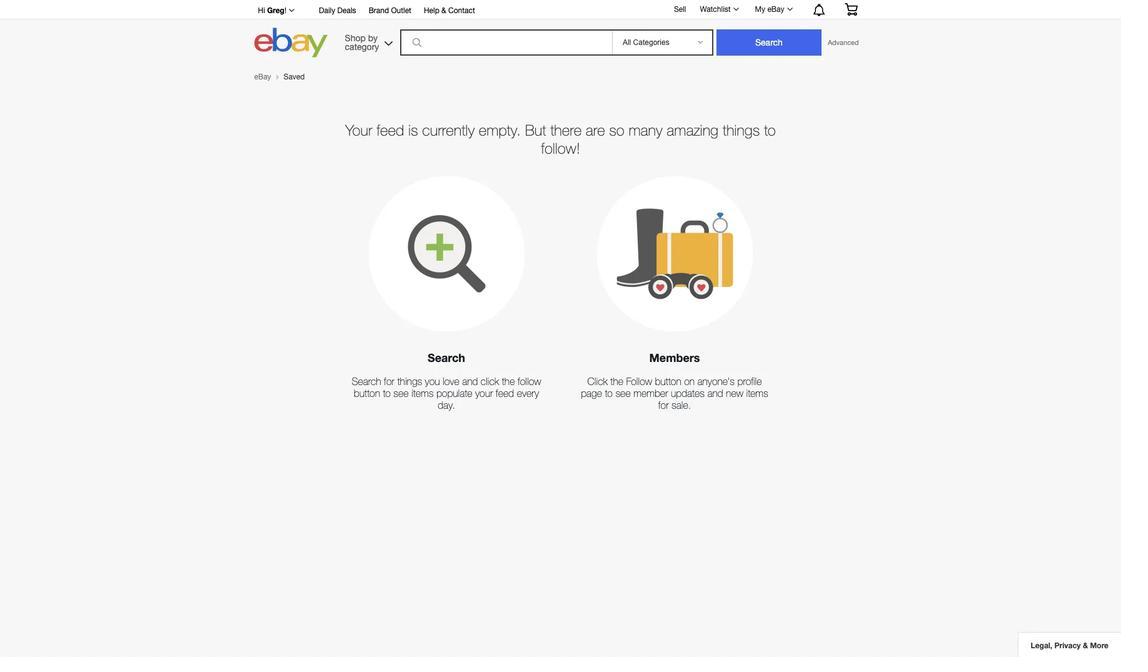 Task type: vqa. For each thing, say whether or not it's contained in the screenshot.
leftmost the on
no



Task type: describe. For each thing, give the bounding box(es) containing it.
page
[[581, 388, 602, 399]]

legal,
[[1031, 641, 1053, 650]]

your
[[345, 121, 372, 139]]

empty.
[[479, 121, 521, 139]]

more
[[1090, 641, 1109, 650]]

populate
[[436, 388, 472, 399]]

the inside 'click the follow button on anyone's profile page to see member updates and new items for sale.'
[[611, 376, 623, 387]]

deals
[[337, 6, 356, 15]]

on
[[684, 376, 695, 387]]

love
[[443, 376, 459, 387]]

member
[[634, 388, 668, 399]]

things inside 'search for things you love and click the follow button to see items populate your feed every day.'
[[397, 376, 422, 387]]

ebay inside your feed is currently empty. but there are so many amazing things to follow! 'main content'
[[254, 73, 271, 81]]

your shopping cart image
[[844, 3, 858, 16]]

your
[[475, 388, 493, 399]]

hi greg !
[[258, 6, 286, 15]]

shop
[[345, 33, 366, 43]]

feed inside 'search for things you love and click the follow button to see items populate your feed every day.'
[[496, 388, 514, 399]]

updates
[[671, 388, 705, 399]]

and inside 'click the follow button on anyone's profile page to see member updates and new items for sale.'
[[708, 388, 723, 399]]

& inside account navigation
[[442, 6, 446, 15]]

currently
[[422, 121, 475, 139]]

are
[[586, 121, 605, 139]]

see inside 'click the follow button on anyone's profile page to see member updates and new items for sale.'
[[616, 388, 631, 399]]

and inside 'search for things you love and click the follow button to see items populate your feed every day.'
[[462, 376, 478, 387]]

your feed is currently empty. but there are so many amazing things to follow! main content
[[254, 73, 867, 428]]

legal, privacy & more button
[[1018, 632, 1121, 657]]

search image
[[412, 38, 421, 47]]

& inside button
[[1083, 641, 1088, 650]]

help
[[424, 6, 439, 15]]

click
[[587, 376, 608, 387]]

shop by category banner
[[251, 0, 867, 61]]

for inside 'click the follow button on anyone's profile page to see member updates and new items for sale.'
[[658, 400, 669, 411]]

feed inside your feed is currently empty. but there are so many amazing things to follow!
[[377, 121, 404, 139]]

so
[[609, 121, 625, 139]]

members
[[649, 351, 700, 364]]

sell
[[674, 5, 686, 14]]

your feed is currently empty. but there are so many amazing things to follow!
[[345, 121, 776, 157]]

watchlist
[[700, 5, 731, 14]]

is
[[408, 121, 418, 139]]

ebay inside "link"
[[768, 5, 784, 14]]

sell link
[[668, 5, 692, 14]]

watchlist link
[[693, 2, 745, 17]]

privacy
[[1055, 641, 1081, 650]]

ebay link
[[254, 73, 271, 81]]



Task type: locate. For each thing, give the bounding box(es) containing it.
items down you
[[412, 388, 434, 399]]

for inside 'search for things you love and click the follow button to see items populate your feed every day.'
[[384, 376, 395, 387]]

1 vertical spatial things
[[397, 376, 422, 387]]

saved
[[284, 73, 305, 81]]

things inside your feed is currently empty. but there are so many amazing things to follow!
[[723, 121, 760, 139]]

see
[[394, 388, 409, 399], [616, 388, 631, 399]]

day.
[[438, 400, 455, 411]]

1 vertical spatial ebay
[[254, 73, 271, 81]]

1 items from the left
[[412, 388, 434, 399]]

new
[[726, 388, 744, 399]]

0 vertical spatial &
[[442, 6, 446, 15]]

things left you
[[397, 376, 422, 387]]

by
[[368, 33, 378, 43]]

brand outlet
[[369, 6, 411, 15]]

0 horizontal spatial search
[[352, 376, 381, 387]]

& left more
[[1083, 641, 1088, 650]]

items inside 'search for things you love and click the follow button to see items populate your feed every day.'
[[412, 388, 434, 399]]

1 horizontal spatial to
[[605, 388, 613, 399]]

ebay
[[768, 5, 784, 14], [254, 73, 271, 81]]

0 vertical spatial search
[[428, 351, 465, 364]]

&
[[442, 6, 446, 15], [1083, 641, 1088, 650]]

but
[[525, 121, 546, 139]]

account navigation
[[251, 0, 867, 19]]

feed
[[377, 121, 404, 139], [496, 388, 514, 399]]

1 horizontal spatial see
[[616, 388, 631, 399]]

daily deals link
[[319, 4, 356, 18]]

0 vertical spatial and
[[462, 376, 478, 387]]

1 vertical spatial &
[[1083, 641, 1088, 650]]

1 horizontal spatial search
[[428, 351, 465, 364]]

1 horizontal spatial &
[[1083, 641, 1088, 650]]

2 items from the left
[[746, 388, 768, 399]]

you
[[425, 376, 440, 387]]

things right amazing
[[723, 121, 760, 139]]

outlet
[[391, 6, 411, 15]]

my
[[755, 5, 765, 14]]

for
[[384, 376, 395, 387], [658, 400, 669, 411]]

daily
[[319, 6, 335, 15]]

button inside 'click the follow button on anyone's profile page to see member updates and new items for sale.'
[[655, 376, 681, 387]]

Search for anything text field
[[402, 31, 610, 54]]

!
[[284, 6, 286, 15]]

daily deals
[[319, 6, 356, 15]]

1 horizontal spatial items
[[746, 388, 768, 399]]

profile
[[738, 376, 762, 387]]

0 horizontal spatial &
[[442, 6, 446, 15]]

and down anyone's on the bottom right of page
[[708, 388, 723, 399]]

brand
[[369, 6, 389, 15]]

click the follow button on anyone's profile page to see member updates and new items for sale.
[[581, 376, 768, 411]]

items down profile
[[746, 388, 768, 399]]

0 horizontal spatial feed
[[377, 121, 404, 139]]

help & contact link
[[424, 4, 475, 18]]

1 vertical spatial and
[[708, 388, 723, 399]]

ebay left saved
[[254, 73, 271, 81]]

search for search
[[428, 351, 465, 364]]

contact
[[448, 6, 475, 15]]

None submit
[[717, 29, 822, 56]]

advanced link
[[822, 30, 865, 55]]

none submit inside shop by category banner
[[717, 29, 822, 56]]

1 horizontal spatial the
[[611, 376, 623, 387]]

0 horizontal spatial things
[[397, 376, 422, 387]]

my ebay
[[755, 5, 784, 14]]

1 vertical spatial feed
[[496, 388, 514, 399]]

click
[[481, 376, 499, 387]]

1 the from the left
[[502, 376, 515, 387]]

feed down click
[[496, 388, 514, 399]]

and up your
[[462, 376, 478, 387]]

amazing
[[667, 121, 719, 139]]

search inside 'search for things you love and click the follow button to see items populate your feed every day.'
[[352, 376, 381, 387]]

2 the from the left
[[611, 376, 623, 387]]

to inside 'search for things you love and click the follow button to see items populate your feed every day.'
[[383, 388, 391, 399]]

search for search for things you love and click the follow button to see items populate your feed every day.
[[352, 376, 381, 387]]

0 vertical spatial button
[[655, 376, 681, 387]]

0 vertical spatial ebay
[[768, 5, 784, 14]]

to
[[764, 121, 776, 139], [383, 388, 391, 399], [605, 388, 613, 399]]

0 horizontal spatial items
[[412, 388, 434, 399]]

to inside your feed is currently empty. but there are so many amazing things to follow!
[[764, 121, 776, 139]]

see inside 'search for things you love and click the follow button to see items populate your feed every day.'
[[394, 388, 409, 399]]

brand outlet link
[[369, 4, 411, 18]]

for left you
[[384, 376, 395, 387]]

and
[[462, 376, 478, 387], [708, 388, 723, 399]]

hi
[[258, 6, 265, 15]]

many
[[629, 121, 663, 139]]

things
[[723, 121, 760, 139], [397, 376, 422, 387]]

shop by category
[[345, 33, 379, 52]]

0 horizontal spatial for
[[384, 376, 395, 387]]

search
[[428, 351, 465, 364], [352, 376, 381, 387]]

greg
[[267, 6, 284, 15]]

category
[[345, 42, 379, 52]]

sale.
[[672, 400, 691, 411]]

0 horizontal spatial and
[[462, 376, 478, 387]]

see down follow
[[616, 388, 631, 399]]

button inside 'search for things you love and click the follow button to see items populate your feed every day.'
[[354, 388, 380, 399]]

0 horizontal spatial to
[[383, 388, 391, 399]]

1 see from the left
[[394, 388, 409, 399]]

advanced
[[828, 39, 859, 46]]

the inside 'search for things you love and click the follow button to see items populate your feed every day.'
[[502, 376, 515, 387]]

shop by category button
[[339, 28, 396, 55]]

legal, privacy & more
[[1031, 641, 1109, 650]]

1 horizontal spatial ebay
[[768, 5, 784, 14]]

the
[[502, 376, 515, 387], [611, 376, 623, 387]]

to inside 'click the follow button on anyone's profile page to see member updates and new items for sale.'
[[605, 388, 613, 399]]

see left populate
[[394, 388, 409, 399]]

0 horizontal spatial see
[[394, 388, 409, 399]]

1 vertical spatial for
[[658, 400, 669, 411]]

every
[[517, 388, 539, 399]]

0 vertical spatial things
[[723, 121, 760, 139]]

2 see from the left
[[616, 388, 631, 399]]

follow!
[[541, 139, 580, 157]]

ebay right my
[[768, 5, 784, 14]]

0 horizontal spatial ebay
[[254, 73, 271, 81]]

0 horizontal spatial the
[[502, 376, 515, 387]]

search for things you love and click the follow button to see items populate your feed every day.
[[352, 376, 541, 411]]

items inside 'click the follow button on anyone's profile page to see member updates and new items for sale.'
[[746, 388, 768, 399]]

2 horizontal spatial to
[[764, 121, 776, 139]]

feed left 'is'
[[377, 121, 404, 139]]

help & contact
[[424, 6, 475, 15]]

1 horizontal spatial feed
[[496, 388, 514, 399]]

1 vertical spatial search
[[352, 376, 381, 387]]

0 vertical spatial for
[[384, 376, 395, 387]]

follow
[[626, 376, 652, 387]]

items
[[412, 388, 434, 399], [746, 388, 768, 399]]

1 horizontal spatial for
[[658, 400, 669, 411]]

1 horizontal spatial things
[[723, 121, 760, 139]]

1 horizontal spatial and
[[708, 388, 723, 399]]

button
[[655, 376, 681, 387], [354, 388, 380, 399]]

1 horizontal spatial button
[[655, 376, 681, 387]]

0 vertical spatial feed
[[377, 121, 404, 139]]

1 vertical spatial button
[[354, 388, 380, 399]]

anyone's
[[698, 376, 735, 387]]

follow
[[518, 376, 541, 387]]

for down member
[[658, 400, 669, 411]]

0 horizontal spatial button
[[354, 388, 380, 399]]

& right help
[[442, 6, 446, 15]]

my ebay link
[[748, 2, 798, 17]]

there
[[550, 121, 582, 139]]



